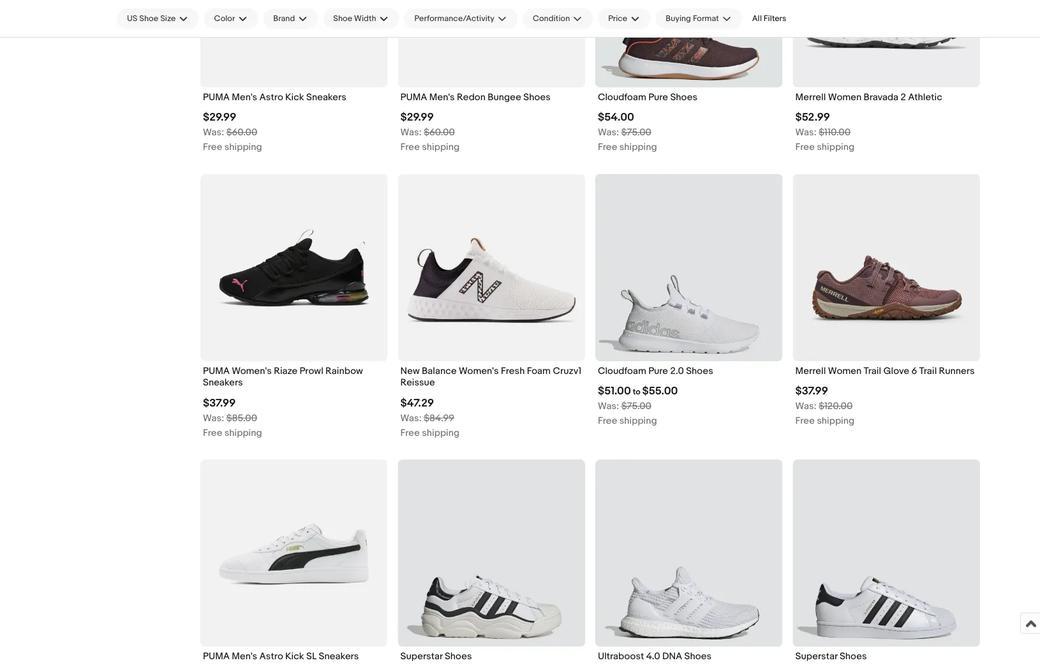 Task type: locate. For each thing, give the bounding box(es) containing it.
women
[[828, 91, 862, 103], [828, 365, 862, 377]]

0 vertical spatial kick
[[285, 91, 304, 103]]

1 cloudfoam from the top
[[598, 91, 647, 103]]

condition button
[[523, 8, 593, 29]]

2 superstar shoes image from the left
[[793, 460, 980, 647]]

1 horizontal spatial $37.99
[[796, 385, 829, 398]]

cloudfoam up $51.00
[[598, 365, 647, 377]]

1 horizontal spatial superstar shoes
[[796, 651, 867, 662]]

redon
[[457, 91, 486, 103]]

1 women from the top
[[828, 91, 862, 103]]

0 vertical spatial $75.00
[[622, 127, 652, 138]]

0 vertical spatial women
[[828, 91, 862, 103]]

glove
[[884, 365, 910, 377]]

shoe inside shoe width dropdown button
[[333, 14, 353, 23]]

1 women's from the left
[[232, 365, 272, 377]]

$75.00 inside $54.00 was: $75.00 free shipping
[[622, 127, 652, 138]]

was: inside $52.99 was: $110.00 free shipping
[[796, 127, 817, 138]]

1 $29.99 from the left
[[203, 111, 236, 124]]

$84.99
[[424, 412, 454, 424]]

$37.99 up the $85.00
[[203, 396, 236, 410]]

shoe width
[[333, 14, 376, 23]]

$37.99 up $120.00
[[796, 385, 829, 398]]

$47.29 was: $84.99 free shipping
[[401, 396, 460, 438]]

sneakers right sl
[[319, 651, 359, 662]]

was: for puma men's redon bungee shoes
[[401, 127, 422, 138]]

2 cloudfoam from the top
[[598, 365, 647, 377]]

sneakers up $37.99 was: $85.00 free shipping
[[203, 377, 243, 388]]

1 horizontal spatial $60.00
[[424, 127, 455, 138]]

superstar for first the superstar shoes image from left superstar shoes "link"
[[401, 651, 443, 662]]

0 horizontal spatial superstar
[[401, 651, 443, 662]]

shoe left width
[[333, 14, 353, 23]]

cloudfoam pure shoes image
[[596, 0, 783, 87]]

pure
[[649, 91, 668, 103], [649, 365, 668, 377]]

cloudfoam pure shoes
[[598, 91, 698, 103]]

0 horizontal spatial shoe
[[139, 14, 158, 23]]

merrell up $37.99 was: $120.00 free shipping
[[796, 365, 826, 377]]

puma inside the puma women's riaze prowl rainbow sneakers
[[203, 365, 230, 377]]

0 horizontal spatial $60.00
[[226, 127, 257, 138]]

shipping down the $54.00
[[620, 141, 657, 153]]

1 vertical spatial $75.00
[[622, 401, 652, 412]]

$29.99 was: $60.00 free shipping
[[203, 111, 262, 153], [401, 111, 460, 153]]

kick for sneakers
[[285, 91, 304, 103]]

1 horizontal spatial trail
[[920, 365, 937, 377]]

new
[[401, 365, 420, 377]]

1 horizontal spatial superstar shoes image
[[793, 460, 980, 647]]

1 kick from the top
[[285, 91, 304, 103]]

1 horizontal spatial $29.99 was: $60.00 free shipping
[[401, 111, 460, 153]]

shoe inside the us shoe size 'dropdown button'
[[139, 14, 158, 23]]

shipping for puma men's astro kick sneakers
[[225, 141, 262, 153]]

men's
[[232, 91, 257, 103], [429, 91, 455, 103], [232, 651, 257, 662]]

$29.99
[[203, 111, 236, 124], [401, 111, 434, 124]]

$29.99 was: $60.00 free shipping down redon
[[401, 111, 460, 153]]

1 $29.99 was: $60.00 free shipping from the left
[[203, 111, 262, 153]]

shipping inside $37.99 was: $85.00 free shipping
[[225, 427, 262, 438]]

sneakers down puma men's astro kick sneakers image
[[306, 91, 346, 103]]

1 superstar shoes from the left
[[401, 651, 472, 662]]

2 $60.00 from the left
[[424, 127, 455, 138]]

new balance women's fresh foam cruzv1 reissue image
[[398, 174, 585, 361]]

bungee
[[488, 91, 521, 103]]

merrell
[[796, 91, 826, 103], [796, 365, 826, 377]]

cloudfoam for $54.00
[[598, 91, 647, 103]]

was: for puma men's astro kick sneakers
[[203, 127, 224, 138]]

performance/activity
[[415, 14, 495, 23]]

1 vertical spatial sneakers
[[203, 377, 243, 388]]

women left bravada in the right of the page
[[828, 91, 862, 103]]

pure for $55.00
[[649, 365, 668, 377]]

puma for puma men's astro kick sl sneakers
[[203, 651, 230, 662]]

was:
[[203, 127, 224, 138], [401, 127, 422, 138], [598, 127, 619, 138], [796, 127, 817, 138], [598, 401, 619, 412], [796, 401, 817, 412], [203, 412, 224, 424], [401, 412, 422, 424]]

1 vertical spatial pure
[[649, 365, 668, 377]]

kick
[[285, 91, 304, 103], [285, 651, 304, 662]]

$75.00 down the $54.00
[[622, 127, 652, 138]]

$60.00 for redon
[[424, 127, 455, 138]]

was: inside $47.29 was: $84.99 free shipping
[[401, 412, 422, 424]]

$37.99 inside $37.99 was: $85.00 free shipping
[[203, 396, 236, 410]]

color button
[[204, 8, 258, 29]]

0 horizontal spatial $29.99 was: $60.00 free shipping
[[203, 111, 262, 153]]

shipping down the $85.00
[[225, 427, 262, 438]]

2 women's from the left
[[459, 365, 499, 377]]

$60.00 down the puma men's astro kick sneakers
[[226, 127, 257, 138]]

$37.99 inside $37.99 was: $120.00 free shipping
[[796, 385, 829, 398]]

shipping down $84.99 at left
[[422, 427, 460, 438]]

superstar shoes image
[[398, 460, 585, 647], [793, 460, 980, 647]]

astro left sl
[[260, 651, 283, 662]]

merrell women bravada 2 athletic link
[[796, 91, 978, 106]]

shipping inside $54.00 was: $75.00 free shipping
[[620, 141, 657, 153]]

cloudfoam pure 2.0 shoes image
[[596, 174, 783, 361]]

$29.99 was: $60.00 free shipping down the puma men's astro kick sneakers
[[203, 111, 262, 153]]

us
[[127, 14, 138, 23]]

$29.99 down the puma men's redon bungee shoes
[[401, 111, 434, 124]]

merrell up $52.99
[[796, 91, 826, 103]]

$37.99 was: $85.00 free shipping
[[203, 396, 262, 438]]

all
[[752, 13, 762, 23]]

2 $29.99 was: $60.00 free shipping from the left
[[401, 111, 460, 153]]

ultraboost 4.0 dna shoes image
[[596, 460, 783, 647]]

$60.00 down the puma men's redon bungee shoes
[[424, 127, 455, 138]]

shipping
[[225, 141, 262, 153], [422, 141, 460, 153], [620, 141, 657, 153], [817, 141, 855, 153], [620, 415, 657, 427], [817, 415, 855, 427], [225, 427, 262, 438], [422, 427, 460, 438]]

was: inside $51.00 to $55.00 was: $75.00 free shipping
[[598, 401, 619, 412]]

2 $75.00 from the top
[[622, 401, 652, 412]]

2 vertical spatial sneakers
[[319, 651, 359, 662]]

1 horizontal spatial $29.99
[[401, 111, 434, 124]]

prowl
[[300, 365, 323, 377]]

sneakers inside the puma men's astro kick sl sneakers link
[[319, 651, 359, 662]]

women for $37.99
[[828, 365, 862, 377]]

trail left glove
[[864, 365, 882, 377]]

1 $75.00 from the top
[[622, 127, 652, 138]]

shoe right us
[[139, 14, 158, 23]]

1 horizontal spatial shoe
[[333, 14, 353, 23]]

women's left fresh
[[459, 365, 499, 377]]

superstar shoes link
[[401, 651, 583, 665], [796, 651, 978, 665]]

2 astro from the top
[[260, 651, 283, 662]]

women's
[[232, 365, 272, 377], [459, 365, 499, 377]]

0 vertical spatial pure
[[649, 91, 668, 103]]

was: for merrell women trail glove 6 trail runners
[[796, 401, 817, 412]]

1 superstar from the left
[[401, 651, 443, 662]]

$75.00 down to
[[622, 401, 652, 412]]

puma men's astro kick sneakers link
[[203, 91, 385, 106]]

free for puma men's redon bungee shoes
[[401, 141, 420, 153]]

was: inside $37.99 was: $85.00 free shipping
[[203, 412, 224, 424]]

2 trail from the left
[[920, 365, 937, 377]]

cloudfoam
[[598, 91, 647, 103], [598, 365, 647, 377]]

shipping down $120.00
[[817, 415, 855, 427]]

pure up $54.00 was: $75.00 free shipping on the right of the page
[[649, 91, 668, 103]]

1 shoe from the left
[[139, 14, 158, 23]]

1 $60.00 from the left
[[226, 127, 257, 138]]

shipping inside $47.29 was: $84.99 free shipping
[[422, 427, 460, 438]]

2 pure from the top
[[649, 365, 668, 377]]

1 trail from the left
[[864, 365, 882, 377]]

1 vertical spatial merrell
[[796, 365, 826, 377]]

astro for sl
[[260, 651, 283, 662]]

shipping down to
[[620, 415, 657, 427]]

pure left 2.0
[[649, 365, 668, 377]]

sneakers for puma men's astro kick sl sneakers
[[319, 651, 359, 662]]

$29.99 for puma men's astro kick sneakers
[[203, 111, 236, 124]]

1 vertical spatial kick
[[285, 651, 304, 662]]

$54.00 was: $75.00 free shipping
[[598, 111, 657, 153]]

shipping down redon
[[422, 141, 460, 153]]

2 superstar from the left
[[796, 651, 838, 662]]

$54.00
[[598, 111, 634, 124]]

was: inside $37.99 was: $120.00 free shipping
[[796, 401, 817, 412]]

merrell women trail glove 6 trail runners link
[[796, 365, 978, 380]]

women's inside 'new balance women's fresh foam cruzv1 reissue'
[[459, 365, 499, 377]]

us shoe size
[[127, 14, 176, 23]]

0 vertical spatial cloudfoam
[[598, 91, 647, 103]]

free inside $54.00 was: $75.00 free shipping
[[598, 141, 618, 153]]

women's inside the puma women's riaze prowl rainbow sneakers
[[232, 365, 272, 377]]

free inside $37.99 was: $120.00 free shipping
[[796, 415, 815, 427]]

cloudfoam up the $54.00
[[598, 91, 647, 103]]

puma men's astro kick sneakers
[[203, 91, 346, 103]]

free inside $47.29 was: $84.99 free shipping
[[401, 427, 420, 438]]

1 horizontal spatial women's
[[459, 365, 499, 377]]

$29.99 down the puma men's astro kick sneakers
[[203, 111, 236, 124]]

0 vertical spatial astro
[[260, 91, 283, 103]]

1 merrell from the top
[[796, 91, 826, 103]]

puma women's riaze prowl rainbow sneakers link
[[203, 365, 385, 392]]

shipping for cloudfoam pure shoes
[[620, 141, 657, 153]]

superstar
[[401, 651, 443, 662], [796, 651, 838, 662]]

0 horizontal spatial women's
[[232, 365, 272, 377]]

shipping inside $51.00 to $55.00 was: $75.00 free shipping
[[620, 415, 657, 427]]

free inside $37.99 was: $85.00 free shipping
[[203, 427, 222, 438]]

women's left riaze
[[232, 365, 272, 377]]

$60.00 for astro
[[226, 127, 257, 138]]

merrell inside merrell women trail glove 6 trail runners link
[[796, 365, 826, 377]]

$110.00
[[819, 127, 851, 138]]

2 merrell from the top
[[796, 365, 826, 377]]

athletic
[[908, 91, 943, 103]]

0 horizontal spatial superstar shoes link
[[401, 651, 583, 665]]

free
[[203, 141, 222, 153], [401, 141, 420, 153], [598, 141, 618, 153], [796, 141, 815, 153], [598, 415, 618, 427], [796, 415, 815, 427], [203, 427, 222, 438], [401, 427, 420, 438]]

new balance women's fresh foam cruzv1 reissue
[[401, 365, 582, 388]]

kick for sl
[[285, 651, 304, 662]]

2 shoe from the left
[[333, 14, 353, 23]]

puma for puma men's astro kick sneakers
[[203, 91, 230, 103]]

0 horizontal spatial $29.99
[[203, 111, 236, 124]]

superstar shoes
[[401, 651, 472, 662], [796, 651, 867, 662]]

astro
[[260, 91, 283, 103], [260, 651, 283, 662]]

0 vertical spatial sneakers
[[306, 91, 346, 103]]

1 pure from the top
[[649, 91, 668, 103]]

shipping inside $37.99 was: $120.00 free shipping
[[817, 415, 855, 427]]

balance
[[422, 365, 457, 377]]

2.0
[[670, 365, 684, 377]]

1 horizontal spatial superstar
[[796, 651, 838, 662]]

$37.99 for $37.99 was: $120.00 free shipping
[[796, 385, 829, 398]]

0 horizontal spatial superstar shoes image
[[398, 460, 585, 647]]

1 vertical spatial women
[[828, 365, 862, 377]]

puma women's riaze prowl rainbow sneakers
[[203, 365, 363, 388]]

1 horizontal spatial superstar shoes link
[[796, 651, 978, 665]]

trail right 6
[[920, 365, 937, 377]]

free inside $52.99 was: $110.00 free shipping
[[796, 141, 815, 153]]

1 vertical spatial cloudfoam
[[598, 365, 647, 377]]

$37.99
[[796, 385, 829, 398], [203, 396, 236, 410]]

shipping inside $52.99 was: $110.00 free shipping
[[817, 141, 855, 153]]

runners
[[939, 365, 975, 377]]

was: for merrell women bravada 2 athletic
[[796, 127, 817, 138]]

2 $29.99 from the left
[[401, 111, 434, 124]]

shipping down the puma men's astro kick sneakers
[[225, 141, 262, 153]]

astro down puma men's astro kick sneakers image
[[260, 91, 283, 103]]

2 superstar shoes link from the left
[[796, 651, 978, 665]]

2 kick from the top
[[285, 651, 304, 662]]

$60.00
[[226, 127, 257, 138], [424, 127, 455, 138]]

women up $120.00
[[828, 365, 862, 377]]

men's for puma men's redon bungee shoes
[[429, 91, 455, 103]]

0 horizontal spatial $37.99
[[203, 396, 236, 410]]

puma men's astro kick sl sneakers image
[[200, 460, 388, 647]]

1 vertical spatial astro
[[260, 651, 283, 662]]

$52.99 was: $110.00 free shipping
[[796, 111, 855, 153]]

1 astro from the top
[[260, 91, 283, 103]]

sneakers inside the puma women's riaze prowl rainbow sneakers
[[203, 377, 243, 388]]

trail
[[864, 365, 882, 377], [920, 365, 937, 377]]

free for new balance women's fresh foam cruzv1 reissue
[[401, 427, 420, 438]]

men's for puma men's astro kick sneakers
[[232, 91, 257, 103]]

0 horizontal spatial trail
[[864, 365, 882, 377]]

superstar shoes link for first the superstar shoes image from right
[[796, 651, 978, 665]]

0 vertical spatial merrell
[[796, 91, 826, 103]]

kick left sl
[[285, 651, 304, 662]]

1 superstar shoes link from the left
[[401, 651, 583, 665]]

price
[[608, 14, 628, 23]]

new balance women's fresh foam cruzv1 reissue link
[[401, 365, 583, 392]]

$37.99 was: $120.00 free shipping
[[796, 385, 855, 427]]

merrell inside merrell women bravada 2 athletic link
[[796, 91, 826, 103]]

shoe
[[139, 14, 158, 23], [333, 14, 353, 23]]

shipping down $110.00
[[817, 141, 855, 153]]

shoe width button
[[323, 8, 399, 29]]

superstar for first the superstar shoes image from right superstar shoes "link"
[[796, 651, 838, 662]]

merrell women bravada 2 athletic
[[796, 91, 943, 103]]

buying format
[[666, 14, 719, 23]]

puma
[[203, 91, 230, 103], [401, 91, 427, 103], [203, 365, 230, 377], [203, 651, 230, 662]]

kick down puma men's astro kick sneakers image
[[285, 91, 304, 103]]

was: inside $54.00 was: $75.00 free shipping
[[598, 127, 619, 138]]

shipping for merrell women trail glove 6 trail runners
[[817, 415, 855, 427]]

2 women from the top
[[828, 365, 862, 377]]

sneakers
[[306, 91, 346, 103], [203, 377, 243, 388], [319, 651, 359, 662]]

0 horizontal spatial superstar shoes
[[401, 651, 472, 662]]

cloudfoam for $51.00
[[598, 365, 647, 377]]



Task type: describe. For each thing, give the bounding box(es) containing it.
riaze
[[274, 365, 298, 377]]

width
[[354, 14, 376, 23]]

cloudfoam pure 2.0 shoes
[[598, 365, 714, 377]]

puma men's astro kick sl sneakers link
[[203, 651, 385, 665]]

men's for puma men's astro kick sl sneakers
[[232, 651, 257, 662]]

pure for $75.00
[[649, 91, 668, 103]]

puma men's astro kick sneakers image
[[200, 0, 388, 87]]

cruzv1
[[553, 365, 582, 377]]

buying
[[666, 14, 691, 23]]

$47.29
[[401, 396, 434, 410]]

shipping for puma men's redon bungee shoes
[[422, 141, 460, 153]]

buying format button
[[656, 8, 742, 29]]

$55.00
[[642, 385, 678, 398]]

$52.99
[[796, 111, 830, 124]]

reissue
[[401, 377, 435, 388]]

superstar shoes link for first the superstar shoes image from left
[[401, 651, 583, 665]]

free for puma women's riaze prowl rainbow sneakers
[[203, 427, 222, 438]]

puma men's redon bungee shoes image
[[398, 0, 585, 87]]

all filters button
[[747, 8, 792, 28]]

puma women's riaze prowl rainbow sneakers image
[[200, 174, 388, 361]]

4.0
[[646, 651, 660, 662]]

puma for puma women's riaze prowl rainbow sneakers
[[203, 365, 230, 377]]

$51.00 to $55.00 was: $75.00 free shipping
[[598, 385, 678, 427]]

$51.00
[[598, 385, 631, 398]]

us shoe size button
[[117, 8, 199, 29]]

sl
[[306, 651, 317, 662]]

$37.99 for $37.99 was: $85.00 free shipping
[[203, 396, 236, 410]]

1 superstar shoes image from the left
[[398, 460, 585, 647]]

condition
[[533, 14, 570, 23]]

foam
[[527, 365, 551, 377]]

ultraboost
[[598, 651, 644, 662]]

puma men's redon bungee shoes link
[[401, 91, 583, 106]]

performance/activity button
[[404, 8, 518, 29]]

dna
[[663, 651, 683, 662]]

was: for puma women's riaze prowl rainbow sneakers
[[203, 412, 224, 424]]

$85.00
[[226, 412, 257, 424]]

format
[[693, 14, 719, 23]]

free for cloudfoam pure shoes
[[598, 141, 618, 153]]

merrell women bravada 2 athletic image
[[793, 0, 980, 87]]

all filters
[[752, 13, 787, 23]]

free for merrell women bravada 2 athletic
[[796, 141, 815, 153]]

fresh
[[501, 365, 525, 377]]

6
[[912, 365, 917, 377]]

$29.99 for puma men's redon bungee shoes
[[401, 111, 434, 124]]

puma men's astro kick sl sneakers
[[203, 651, 359, 662]]

free inside $51.00 to $55.00 was: $75.00 free shipping
[[598, 415, 618, 427]]

brand
[[273, 14, 295, 23]]

ultraboost 4.0 dna shoes link
[[598, 651, 780, 665]]

size
[[160, 14, 176, 23]]

free for puma men's astro kick sneakers
[[203, 141, 222, 153]]

cloudfoam pure shoes link
[[598, 91, 780, 106]]

was: for cloudfoam pure shoes
[[598, 127, 619, 138]]

cloudfoam pure 2.0 shoes link
[[598, 365, 780, 380]]

2
[[901, 91, 906, 103]]

$29.99 was: $60.00 free shipping for astro
[[203, 111, 262, 153]]

ultraboost 4.0 dna shoes
[[598, 651, 712, 662]]

brand button
[[263, 8, 318, 29]]

filters
[[764, 13, 787, 23]]

merrell women trail glove 6 trail runners image
[[793, 174, 980, 361]]

astro for sneakers
[[260, 91, 283, 103]]

merrell for $37.99
[[796, 365, 826, 377]]

was: for new balance women's fresh foam cruzv1 reissue
[[401, 412, 422, 424]]

price button
[[598, 8, 651, 29]]

women for $52.99
[[828, 91, 862, 103]]

rainbow
[[326, 365, 363, 377]]

shipping for new balance women's fresh foam cruzv1 reissue
[[422, 427, 460, 438]]

$29.99 was: $60.00 free shipping for redon
[[401, 111, 460, 153]]

puma for puma men's redon bungee shoes
[[401, 91, 427, 103]]

free for merrell women trail glove 6 trail runners
[[796, 415, 815, 427]]

sneakers for puma women's riaze prowl rainbow sneakers
[[203, 377, 243, 388]]

puma men's redon bungee shoes
[[401, 91, 551, 103]]

merrell for $52.99
[[796, 91, 826, 103]]

2 superstar shoes from the left
[[796, 651, 867, 662]]

$120.00
[[819, 401, 853, 412]]

merrell women trail glove 6 trail runners
[[796, 365, 975, 377]]

shipping for merrell women bravada 2 athletic
[[817, 141, 855, 153]]

shipping for puma women's riaze prowl rainbow sneakers
[[225, 427, 262, 438]]

to
[[633, 387, 641, 397]]

$75.00 inside $51.00 to $55.00 was: $75.00 free shipping
[[622, 401, 652, 412]]

color
[[214, 14, 235, 23]]

bravada
[[864, 91, 899, 103]]

sneakers inside puma men's astro kick sneakers link
[[306, 91, 346, 103]]



Task type: vqa. For each thing, say whether or not it's contained in the screenshot.
Seller
no



